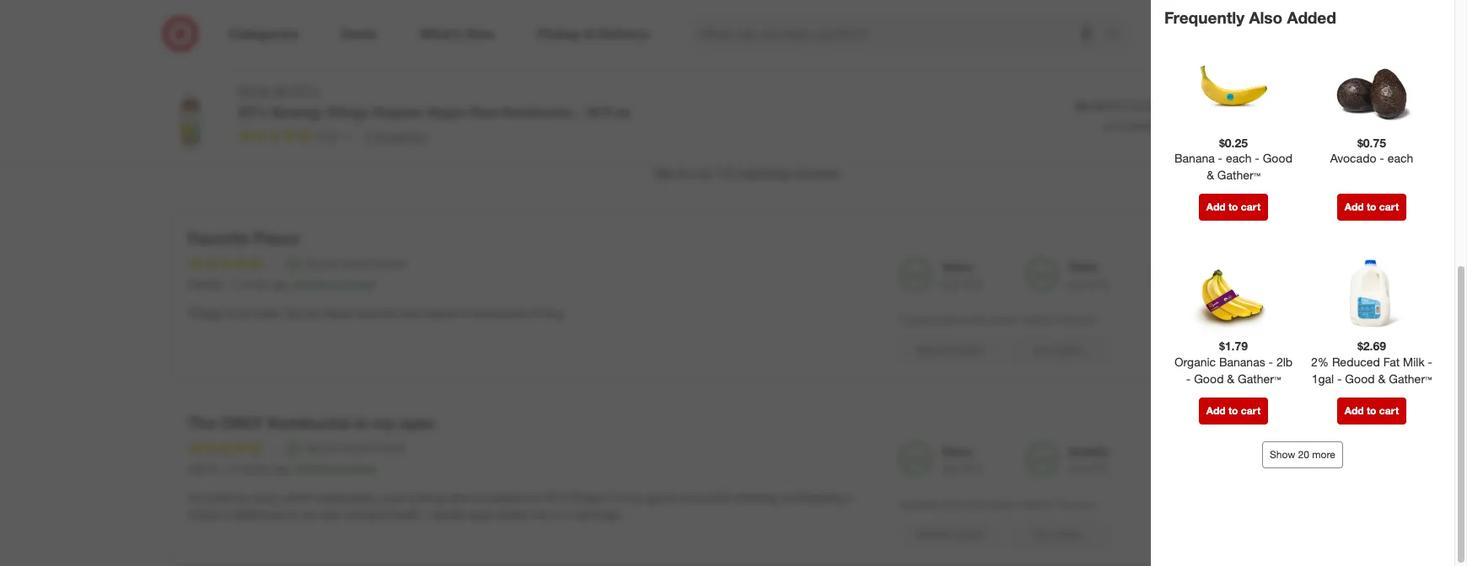 Task type: vqa. For each thing, say whether or not it's contained in the screenshot.
joy inside the THE A NEW IDEA EVERY DAY UNLOCK THE JOY OF GIFTING WITH 24 DAYS OF GIFTS.
no



Task type: locate. For each thing, give the bounding box(es) containing it.
0 vertical spatial you?
[[1075, 314, 1097, 326]]

kombucha left 4 star
[[502, 104, 572, 120]]

value out of 5
[[942, 260, 983, 291], [942, 444, 983, 475]]

add for 2%
[[1345, 405, 1364, 417]]

marked helpful button down 2 guests found this review helpful. did you?
[[900, 337, 1001, 364]]

not helpful button down 2 guests found this review helpful. did you?
[[1008, 337, 1109, 364]]

each down $0.25
[[1226, 151, 1252, 166]]

2 vertical spatial 4
[[565, 508, 572, 522]]

would up the maddie - 1 month ago , verified purchaser at the left of the page
[[305, 256, 338, 271]]

0 vertical spatial purchaser
[[330, 278, 376, 291]]

2 vertical spatial review
[[989, 498, 1018, 511]]

0 horizontal spatial quality out of 5
[[1069, 444, 1109, 475]]

2 horizontal spatial 4
[[574, 109, 580, 122]]

gather™ down milk
[[1389, 372, 1432, 386]]

1 horizontal spatial a
[[728, 38, 733, 51]]

1 this from the top
[[970, 314, 986, 326]]

to inside i've tried so many other kombuchas, and nothing else compares to gt's trilogy! it is so good, and when drinking consistently, i notice a difference in my skin and gut health. i divide each bottle into 3-4 servings.
[[529, 491, 539, 505]]

value for favorite flavor
[[942, 260, 972, 274]]

1 vertical spatial value
[[942, 444, 972, 459]]

add down $1.79 organic bananas - 2lb - good & gather™
[[1207, 405, 1226, 417]]

4 left star
[[574, 109, 580, 122]]

would recommend
[[305, 256, 406, 271], [305, 441, 406, 455]]

2 horizontal spatial good
[[1346, 372, 1375, 386]]

gt's
[[291, 82, 318, 99], [238, 104, 267, 120]]

2 value from the top
[[942, 444, 972, 459]]

maddie
[[188, 278, 222, 291]]

purchaser for the only kombucha in my eyes
[[331, 463, 377, 475]]

value
[[942, 260, 972, 274], [942, 444, 972, 459]]

value up 9 guests found this review helpful. did you? at the right bottom of page
[[942, 444, 972, 459]]

1 value from the top
[[942, 260, 972, 274]]

2 marked from the top
[[917, 529, 951, 541]]

1 vertical spatial review
[[989, 314, 1018, 326]]

trilogy
[[326, 104, 369, 120], [188, 306, 222, 320]]

ago
[[272, 278, 288, 291], [273, 463, 289, 475]]

you? for favorite flavor
[[1075, 314, 1097, 326]]

quality
[[1195, 260, 1235, 274], [1069, 444, 1109, 459]]

marked helpful down 9 guests found this review helpful. did you? at the right bottom of page
[[917, 529, 984, 541]]

0 vertical spatial would
[[305, 256, 338, 271]]

helpful
[[954, 344, 984, 357], [1053, 344, 1083, 357], [954, 529, 984, 541], [1053, 529, 1083, 541]]

marked helpful button
[[900, 337, 1001, 364], [900, 522, 1001, 549]]

add down avocado
[[1345, 201, 1364, 214]]

0 vertical spatial 4
[[574, 109, 580, 122]]

not helpful button for the only kombucha in my eyes
[[1008, 522, 1109, 549]]

kombuchas,
[[314, 491, 379, 505]]

add to cart button down $2.69 2% reduced fat milk - 1gal - good & gather™
[[1338, 398, 1407, 425]]

kombucha
[[502, 104, 572, 120], [268, 413, 350, 433]]

1 vertical spatial you?
[[1075, 498, 1097, 511]]

best.
[[257, 306, 283, 320]]

raw
[[470, 104, 499, 120]]

ago right months
[[273, 463, 289, 475]]

ago right month
[[272, 278, 288, 291]]

cart for avocado - each
[[1380, 201, 1399, 214]]

to down $1.79 organic bananas - 2lb - good & gather™
[[1229, 405, 1239, 417]]

search button
[[1099, 15, 1140, 56]]

write a review button
[[692, 31, 775, 58]]

review
[[736, 38, 768, 51], [989, 314, 1018, 326], [989, 498, 1018, 511]]

not helpful button for favorite flavor
[[1008, 337, 1109, 364]]

not for favorite flavor
[[1034, 344, 1050, 357]]

good down "purchases"
[[1263, 151, 1293, 166]]

purchaser up flavor
[[330, 278, 376, 291]]

0 vertical spatial is
[[225, 306, 234, 320]]

helpful. for the only kombucha in my eyes
[[1021, 498, 1054, 511]]

1 guests from the top
[[908, 314, 939, 326]]

add to cart down $2.69 2% reduced fat milk - 1gal - good & gather™
[[1345, 405, 1399, 417]]

organic up the 3 questions
[[372, 104, 423, 120]]

value out of 5 up 2 guests found this review helpful. did you?
[[942, 260, 983, 291]]

review reported
[[1176, 343, 1276, 360]]

so
[[236, 491, 248, 505], [631, 491, 644, 505]]

0 vertical spatial not
[[1034, 344, 1050, 357]]

and
[[357, 306, 377, 320], [382, 491, 402, 505], [680, 491, 700, 505], [345, 508, 365, 522]]

1 vertical spatial a
[[224, 508, 230, 522]]

to
[[1229, 201, 1239, 214], [1367, 201, 1377, 214], [1229, 405, 1239, 417], [1367, 405, 1377, 417], [529, 491, 539, 505]]

1 vertical spatial is
[[619, 491, 628, 505]]

1 vertical spatial this
[[970, 498, 986, 511]]

1 horizontal spatial kombucha
[[502, 104, 572, 120]]

good down the review at the right of the page
[[1195, 372, 1224, 386]]

you?
[[1075, 314, 1097, 326], [1075, 498, 1097, 511]]

1 marked helpful from the top
[[917, 344, 984, 357]]

1 vertical spatial verified
[[294, 278, 328, 291]]

,
[[288, 278, 291, 291], [289, 463, 292, 475]]

add to cart down the $0.25 banana - each - good & gather™ at top
[[1207, 201, 1261, 214]]

2 did from the top
[[1056, 498, 1072, 511]]

0 horizontal spatial my
[[302, 508, 318, 522]]

not helpful down 9 guests found this review helpful. did you? at the right bottom of page
[[1034, 529, 1083, 541]]

good inside $1.79 organic bananas - 2lb - good & gather™
[[1195, 372, 1224, 386]]

0 vertical spatial review
[[736, 38, 768, 51]]

0 vertical spatial trilogy
[[326, 104, 369, 120]]

5
[[1296, 18, 1300, 28], [976, 276, 983, 291], [1103, 276, 1109, 291], [1229, 276, 1236, 291], [976, 461, 983, 475], [1103, 461, 1109, 475]]

1 not helpful button from the top
[[1008, 337, 1109, 364]]

organic left bananas
[[1175, 355, 1216, 369]]

guests for favorite flavor
[[908, 314, 939, 326]]

0 vertical spatial marked helpful
[[917, 344, 984, 357]]

2 marked helpful button from the top
[[900, 522, 1001, 549]]

, up other
[[289, 463, 292, 475]]

0 horizontal spatial is
[[225, 306, 234, 320]]

1 not helpful from the top
[[1034, 344, 1083, 357]]

purchaser up the kombuchas,
[[331, 463, 377, 475]]

gt's down shop
[[238, 104, 267, 120]]

trilogy down maddie
[[188, 306, 222, 320]]

marked helpful button for the only kombucha in my eyes
[[900, 522, 1001, 549]]

(
[[1108, 99, 1111, 113]]

0 horizontal spatial kombucha
[[268, 413, 350, 433]]

i've
[[188, 491, 205, 505]]

did for the only kombucha in my eyes
[[1056, 498, 1072, 511]]

each inside the $0.25 banana - each - good & gather™
[[1226, 151, 1252, 166]]

0 horizontal spatial &
[[1207, 168, 1215, 182]]

1 horizontal spatial each
[[1226, 151, 1252, 166]]

2 not from the top
[[1034, 529, 1050, 541]]

this
[[970, 314, 986, 326], [970, 498, 986, 511]]

0 vertical spatial gt's
[[291, 82, 318, 99]]

purchaser for favorite flavor
[[330, 278, 376, 291]]

20
[[1299, 449, 1310, 461]]

is
[[225, 306, 234, 320], [619, 491, 628, 505]]

bottle
[[498, 508, 528, 522]]

add to cart button down the $0.25 banana - each - good & gather™ at top
[[1199, 194, 1269, 221]]

each inside i've tried so many other kombuchas, and nothing else compares to gt's trilogy! it is so good, and when drinking consistently, i notice a difference in my skin and gut health. i divide each bottle into 3-4 servings.
[[469, 508, 494, 522]]

add down reduced
[[1345, 405, 1364, 417]]

not helpful down 2 guests found this review helpful. did you?
[[1034, 344, 1083, 357]]

2 recommend from the top
[[342, 441, 406, 455]]

1 horizontal spatial organic
[[1175, 355, 1216, 369]]

is right 'it' at the left bottom
[[619, 491, 628, 505]]

banana
[[1175, 151, 1215, 166]]

marked down 9 guests found this review helpful. did you? at the right bottom of page
[[917, 529, 951, 541]]

0 horizontal spatial so
[[236, 491, 248, 505]]

& down fat
[[1379, 372, 1386, 386]]

found left 13 on the left top of page
[[677, 165, 712, 182]]

0 vertical spatial ago
[[272, 278, 288, 291]]

2 marked helpful from the top
[[917, 529, 984, 541]]

add to cart
[[1207, 201, 1261, 214], [1345, 201, 1399, 214], [1207, 405, 1261, 417], [1345, 405, 1399, 417]]

cart for 2% reduced fat milk - 1gal - good & gather™
[[1380, 405, 1399, 417]]

1 value out of 5 from the top
[[942, 260, 983, 291]]

1 marked from the top
[[917, 344, 951, 357]]

1 would from the top
[[305, 256, 338, 271]]

0 vertical spatial helpful.
[[1021, 314, 1054, 326]]

value out of 5 up 9 guests found this review helpful. did you? at the right bottom of page
[[942, 444, 983, 475]]

my
[[287, 306, 303, 320]]

1 did from the top
[[1056, 314, 1072, 326]]

1 the from the left
[[237, 306, 254, 320]]

kombucha inside "shop all gt's gt's synergy trilogy organic vegan raw kombucha - 16 fl oz"
[[502, 104, 572, 120]]

& down banana
[[1207, 168, 1215, 182]]

to up the into
[[529, 491, 539, 505]]

0 vertical spatial this
[[970, 314, 986, 326]]

found right 9
[[942, 498, 968, 511]]

verified up other
[[295, 463, 329, 475]]

in
[[354, 413, 368, 433], [290, 508, 299, 522]]

did
[[1056, 314, 1072, 326], [1056, 498, 1072, 511]]

0 horizontal spatial the
[[237, 306, 254, 320]]

did for favorite flavor
[[1056, 314, 1072, 326]]

2 guests from the top
[[908, 498, 939, 511]]

add for avocado
[[1345, 201, 1364, 214]]

- inside $0.75 avocado - each
[[1380, 151, 1385, 166]]

not down 9 guests found this review helpful. did you? at the right bottom of page
[[1034, 529, 1050, 541]]

1 vertical spatial my
[[302, 508, 318, 522]]

0 horizontal spatial trilogy
[[188, 306, 222, 320]]

each inside $0.75 avocado - each
[[1388, 151, 1414, 166]]

cart for banana - each - good & gather™
[[1241, 201, 1261, 214]]

would recommend up flavor
[[305, 256, 406, 271]]

add for organic
[[1207, 405, 1226, 417]]

i right consistently,
[[849, 491, 852, 505]]

1 vertical spatial quality
[[1069, 444, 1109, 459]]

add to cart for banana
[[1207, 201, 1261, 214]]

$1.79 organic bananas - 2lb - good & gather™
[[1175, 339, 1293, 386]]

the left best.
[[237, 306, 254, 320]]

ounce
[[1170, 99, 1202, 113]]

0 horizontal spatial gt's
[[238, 104, 267, 120]]

0 vertical spatial quality out of 5
[[1195, 260, 1236, 291]]

good inside the $0.25 banana - each - good & gather™
[[1263, 151, 1293, 166]]

1 would recommend from the top
[[305, 256, 406, 271]]

$2.69
[[1358, 339, 1387, 354]]

1 vertical spatial in
[[290, 508, 299, 522]]

marked down 2 guests found this review helpful. did you?
[[917, 344, 951, 357]]

fl
[[603, 104, 611, 120]]

1 horizontal spatial i
[[849, 491, 852, 505]]

1 vertical spatial not helpful
[[1034, 529, 1083, 541]]

1 marked helpful button from the top
[[900, 337, 1001, 364]]

recommend up trilogy is the best. my fav flavor and the only brand of kombucha i'll buy.
[[342, 256, 406, 271]]

not
[[1034, 344, 1050, 357], [1034, 529, 1050, 541]]

so right tried at the bottom
[[236, 491, 248, 505]]

else
[[448, 491, 469, 505]]

2 not helpful button from the top
[[1008, 522, 1109, 549]]

2 vertical spatial verified
[[295, 463, 329, 475]]

verified up fav
[[294, 278, 328, 291]]

1 not from the top
[[1034, 344, 1050, 357]]

0 vertical spatial not helpful
[[1034, 344, 1083, 357]]

value out of 5 for favorite flavor
[[942, 260, 983, 291]]

bananas
[[1220, 355, 1266, 369]]

trilogy up 3
[[326, 104, 369, 120]]

found
[[677, 165, 712, 182], [942, 314, 968, 326], [942, 498, 968, 511]]

1 vertical spatial not
[[1034, 529, 1050, 541]]

3 questions
[[365, 129, 428, 143]]

gt's up synergy at the top left of page
[[291, 82, 318, 99]]

1 vertical spatial did
[[1056, 498, 1072, 511]]

cart down fat
[[1380, 405, 1399, 417]]

flavor
[[253, 229, 300, 248]]

marked helpful for favorite flavor
[[917, 344, 984, 357]]

north
[[1161, 120, 1187, 132]]

cart down $0.75 avocado - each
[[1380, 201, 1399, 214]]

found right 2
[[942, 314, 968, 326]]

brand
[[425, 306, 456, 320]]

would recommend for favorite flavor
[[305, 256, 406, 271]]

recommend
[[342, 256, 406, 271], [342, 441, 406, 455]]

would recommend up the kombuchas,
[[305, 441, 406, 455]]

i've tried so many other kombuchas, and nothing else compares to gt's trilogy! it is so good, and when drinking consistently, i notice a difference in my skin and gut health. i divide each bottle into 3-4 servings.
[[188, 491, 852, 522]]

0 vertical spatial marked
[[917, 344, 951, 357]]

1 vertical spatial ago
[[273, 463, 289, 475]]

banana - each - good & gather™ image
[[1192, 48, 1276, 132]]

1 vertical spatial organic
[[1175, 355, 1216, 369]]

add to cart button down avocado
[[1338, 194, 1407, 221]]

gather™
[[1218, 168, 1261, 182], [1238, 372, 1281, 386], [1389, 372, 1432, 386]]

2 helpful. from the top
[[1021, 498, 1054, 511]]

2 vertical spatial found
[[942, 498, 968, 511]]

in down other
[[290, 508, 299, 522]]

1 horizontal spatial the
[[380, 306, 397, 320]]

add to cart down $1.79 organic bananas - 2lb - good & gather™
[[1207, 405, 1261, 417]]

my inside i've tried so many other kombuchas, and nothing else compares to gt's trilogy! it is so good, and when drinking consistently, i notice a difference in my skin and gut health. i divide each bottle into 3-4 servings.
[[302, 508, 318, 522]]

1 vertical spatial purchaser
[[331, 463, 377, 475]]

in left eyes
[[354, 413, 368, 433]]

0 vertical spatial did
[[1056, 314, 1072, 326]]

1 vertical spatial quality out of 5
[[1069, 444, 1109, 475]]

the left only on the left
[[380, 306, 397, 320]]

- down $0.75
[[1380, 151, 1385, 166]]

not down 2 guests found this review helpful. did you?
[[1034, 344, 1050, 357]]

gather™ inside the $0.25 banana - each - good & gather™
[[1218, 168, 1261, 182]]

add to cart button for 2%
[[1338, 398, 1407, 425]]

it
[[609, 491, 616, 505]]

add to cart for 2%
[[1345, 405, 1399, 417]]

-
[[575, 104, 581, 120], [1218, 151, 1223, 166], [1255, 151, 1260, 166], [1380, 151, 1385, 166], [225, 278, 229, 291], [1269, 355, 1274, 369], [1428, 355, 1433, 369], [1187, 372, 1191, 386], [1338, 372, 1342, 386], [221, 463, 225, 475]]

4 inside 'button'
[[574, 109, 580, 122]]

marked helpful down 2 guests found this review helpful. did you?
[[917, 344, 984, 357]]

0 horizontal spatial good
[[1195, 372, 1224, 386]]

0 vertical spatial kombucha
[[502, 104, 572, 120]]

maddie - 1 month ago , verified purchaser
[[188, 278, 376, 291]]

to down the $0.25 banana - each - good & gather™ at top
[[1229, 201, 1239, 214]]

0 vertical spatial guests
[[908, 314, 939, 326]]

1 vertical spatial marked helpful
[[917, 529, 984, 541]]

organic bananas - 2lb - good & gather™ image
[[1192, 252, 1276, 336]]

milk
[[1404, 355, 1425, 369]]

1 horizontal spatial trilogy
[[326, 104, 369, 120]]

0 horizontal spatial organic
[[372, 104, 423, 120]]

each down compares
[[469, 508, 494, 522]]

this right 9
[[970, 498, 986, 511]]

search
[[1099, 27, 1140, 44]]

& down bananas
[[1228, 372, 1235, 386]]

the
[[237, 306, 254, 320], [380, 306, 397, 320]]

tried
[[208, 491, 232, 505]]

1
[[232, 278, 237, 291]]

my left eyes
[[372, 413, 395, 433]]

organic inside "shop all gt's gt's synergy trilogy organic vegan raw kombucha - 16 fl oz"
[[372, 104, 423, 120]]

reported
[[1224, 343, 1276, 360]]

not for the only kombucha in my eyes
[[1034, 529, 1050, 541]]

trilogy is the best. my fav flavor and the only brand of kombucha i'll buy.
[[188, 306, 565, 320]]

verified up north
[[1186, 99, 1231, 116]]

1 vertical spatial marked helpful button
[[900, 522, 1001, 549]]

recommend down eyes
[[342, 441, 406, 455]]

1 vertical spatial would
[[305, 441, 338, 455]]

gather™ down bananas
[[1238, 372, 1281, 386]]

found for the only kombucha in my eyes
[[942, 498, 968, 511]]

is down 1
[[225, 306, 234, 320]]

not helpful for favorite flavor
[[1034, 344, 1083, 357]]

would for flavor
[[305, 256, 338, 271]]

1 horizontal spatial good
[[1263, 151, 1293, 166]]

1 vertical spatial would recommend
[[305, 441, 406, 455]]

2 value out of 5 from the top
[[942, 444, 983, 475]]

0 vertical spatial value out of 5
[[942, 260, 983, 291]]

1 horizontal spatial 4
[[565, 508, 572, 522]]

recommend for the only kombucha in my eyes
[[342, 441, 406, 455]]

in inside i've tried so many other kombuchas, and nothing else compares to gt's trilogy! it is so good, and when drinking consistently, i notice a difference in my skin and gut health. i divide each bottle into 3-4 servings.
[[290, 508, 299, 522]]

1 vertical spatial 4
[[228, 463, 233, 475]]

1gal
[[1312, 372, 1334, 386]]

my down other
[[302, 508, 318, 522]]

0 vertical spatial ,
[[288, 278, 291, 291]]

1 you? from the top
[[1075, 314, 1097, 326]]

0 horizontal spatial in
[[290, 508, 299, 522]]

0 vertical spatial marked helpful button
[[900, 337, 1001, 364]]

guests right 2
[[908, 314, 939, 326]]

1 vertical spatial not helpful button
[[1008, 522, 1109, 549]]

0 vertical spatial my
[[372, 413, 395, 433]]

1 vertical spatial value out of 5
[[942, 444, 983, 475]]

to for banana
[[1229, 201, 1239, 214]]

2 you? from the top
[[1075, 498, 1097, 511]]

1 helpful. from the top
[[1021, 314, 1054, 326]]

ago for only
[[273, 463, 289, 475]]

trilogy inside "shop all gt's gt's synergy trilogy organic vegan raw kombucha - 16 fl oz"
[[326, 104, 369, 120]]

0 horizontal spatial each
[[469, 508, 494, 522]]

marked helpful button down 9 guests found this review helpful. did you? at the right bottom of page
[[900, 522, 1001, 549]]

a down tried at the bottom
[[224, 508, 230, 522]]

kombucha up 'slg213 - 4 months ago , verified purchaser'
[[268, 413, 350, 433]]

review for the only kombucha in my eyes
[[989, 498, 1018, 511]]

2 would from the top
[[305, 441, 338, 455]]

good
[[1263, 151, 1293, 166], [1195, 372, 1224, 386], [1346, 372, 1375, 386]]

marked helpful for the only kombucha in my eyes
[[917, 529, 984, 541]]

1 horizontal spatial is
[[619, 491, 628, 505]]

to down $2.69 2% reduced fat milk - 1gal - good & gather™
[[1367, 405, 1377, 417]]

i down nothing
[[427, 508, 430, 522]]

0 vertical spatial organic
[[372, 104, 423, 120]]

1 vertical spatial i
[[427, 508, 430, 522]]

not helpful
[[1034, 344, 1083, 357], [1034, 529, 1083, 541]]

good down reduced
[[1346, 372, 1375, 386]]

2 horizontal spatial each
[[1388, 151, 1414, 166]]

4 left months
[[228, 463, 233, 475]]

this for the only kombucha in my eyes
[[970, 498, 986, 511]]

0 vertical spatial a
[[728, 38, 733, 51]]

value up 2 guests found this review helpful. did you?
[[942, 260, 972, 274]]

each right avocado
[[1388, 151, 1414, 166]]

1 vertical spatial recommend
[[342, 441, 406, 455]]

2 would recommend from the top
[[305, 441, 406, 455]]

0 vertical spatial i
[[849, 491, 852, 505]]

0 horizontal spatial quality
[[1069, 444, 1109, 459]]

add to cart button for avocado
[[1338, 194, 1407, 221]]

1 vertical spatial helpful.
[[1021, 498, 1054, 511]]

& inside $1.79 organic bananas - 2lb - good & gather™
[[1228, 372, 1235, 386]]

divide
[[434, 508, 465, 522]]

2 not helpful from the top
[[1034, 529, 1083, 541]]

a right write
[[728, 38, 733, 51]]

marked for the only kombucha in my eyes
[[917, 529, 951, 541]]

slg213 - 4 months ago , verified purchaser
[[188, 463, 377, 475]]

1 horizontal spatial quality
[[1195, 260, 1235, 274]]

0 vertical spatial recommend
[[342, 256, 406, 271]]

not helpful button down 9 guests found this review helpful. did you? at the right bottom of page
[[1008, 522, 1109, 549]]

0 vertical spatial verified
[[1186, 99, 1231, 116]]

0 vertical spatial not helpful button
[[1008, 337, 1109, 364]]

2 this from the top
[[970, 498, 986, 511]]

1 recommend from the top
[[342, 256, 406, 271]]

guests
[[908, 314, 939, 326], [908, 498, 939, 511]]

to down avocado
[[1367, 201, 1377, 214]]

would for only
[[305, 441, 338, 455]]

guests right 9
[[908, 498, 939, 511]]

would down the only kombucha in my eyes
[[305, 441, 338, 455]]

of inside taste out of 5
[[1089, 276, 1099, 291]]

is inside i've tried so many other kombuchas, and nothing else compares to gt's trilogy! it is so good, and when drinking consistently, i notice a difference in my skin and gut health. i divide each bottle into 3-4 servings.
[[619, 491, 628, 505]]

each for $0.25
[[1226, 151, 1252, 166]]

$0.75 avocado - each
[[1331, 136, 1414, 166]]

add to cart down avocado
[[1345, 201, 1399, 214]]

add to cart button down $1.79 organic bananas - 2lb - good & gather™
[[1199, 398, 1269, 425]]

0 horizontal spatial a
[[224, 508, 230, 522]]

1 horizontal spatial gt's
[[291, 82, 318, 99]]

1 vertical spatial found
[[942, 314, 968, 326]]



Task type: describe. For each thing, give the bounding box(es) containing it.
favorite flavor
[[188, 229, 300, 248]]

& inside the $0.25 banana - each - good & gather™
[[1207, 168, 1215, 182]]

- right milk
[[1428, 355, 1433, 369]]

found for favorite flavor
[[942, 314, 968, 326]]

, for flavor
[[288, 278, 291, 291]]

value for the only kombucha in my eyes
[[942, 444, 972, 459]]

we
[[655, 165, 674, 182]]

matching
[[735, 165, 791, 182]]

2 the from the left
[[380, 306, 397, 320]]

the
[[188, 413, 217, 433]]

16
[[585, 104, 600, 120]]

image of gt's synergy trilogy organic vegan raw kombucha - 16 fl oz image
[[157, 81, 224, 148]]

you? for the only kombucha in my eyes
[[1075, 498, 1097, 511]]

nothing
[[405, 491, 445, 505]]

$2.69 2% reduced fat milk - 1gal - good & gather™
[[1312, 339, 1433, 386]]

to for avocado
[[1367, 201, 1377, 214]]

add to cart button for banana
[[1199, 194, 1269, 221]]

13
[[716, 165, 731, 182]]

to for organic
[[1229, 405, 1239, 417]]

gut
[[369, 508, 386, 522]]

value out of 5 for the only kombucha in my eyes
[[942, 444, 983, 475]]

vegan
[[427, 104, 466, 120]]

star
[[583, 109, 600, 122]]

and down the kombuchas,
[[345, 508, 365, 522]]

shop
[[238, 82, 270, 99]]

What can we help you find? suggestions appear below search field
[[691, 15, 1111, 52]]

marked helpful button for favorite flavor
[[900, 337, 1001, 364]]

drinking
[[735, 491, 778, 505]]

2
[[900, 314, 906, 326]]

0 horizontal spatial i
[[427, 508, 430, 522]]

add to cart button for organic
[[1199, 398, 1269, 425]]

purchases
[[1234, 99, 1297, 116]]

trilogy!
[[569, 491, 606, 505]]

and up gut on the bottom of the page
[[382, 491, 402, 505]]

organic inside $1.79 organic bananas - 2lb - good & gather™
[[1175, 355, 1216, 369]]

oz
[[615, 104, 630, 120]]

5 inside taste out of 5
[[1103, 276, 1109, 291]]

3 questions link
[[357, 127, 428, 146]]

2 so from the left
[[631, 491, 644, 505]]

review inside button
[[736, 38, 768, 51]]

2lb
[[1277, 355, 1293, 369]]

$4.19 ( $0.26 /fluid ounce ) at charlotte north
[[1076, 99, 1206, 132]]

4 inside i've tried so many other kombuchas, and nothing else compares to gt's trilogy! it is so good, and when drinking consistently, i notice a difference in my skin and gut health. i divide each bottle into 3-4 servings.
[[565, 508, 572, 522]]

frequently
[[1165, 8, 1245, 27]]

gather™ inside $2.69 2% reduced fat milk - 1gal - good & gather™
[[1389, 372, 1432, 386]]

$1.79
[[1220, 339, 1248, 354]]

a inside button
[[728, 38, 733, 51]]

- left 1
[[225, 278, 229, 291]]

show
[[1270, 449, 1296, 461]]

$0.25 banana - each - good & gather™
[[1175, 136, 1293, 182]]

show 20 more
[[1270, 449, 1336, 461]]

1 horizontal spatial quality out of 5
[[1195, 260, 1236, 291]]

9 guests found this review helpful. did you?
[[900, 498, 1097, 511]]

at
[[1105, 120, 1114, 132]]

show 20 more button
[[1263, 442, 1344, 469]]

fav
[[306, 306, 322, 320]]

ago for flavor
[[272, 278, 288, 291]]

guests for the only kombucha in my eyes
[[908, 498, 939, 511]]

added
[[1287, 8, 1337, 27]]

difference
[[234, 508, 286, 522]]

& inside $2.69 2% reduced fat milk - 1gal - good & gather™
[[1379, 372, 1386, 386]]

good inside $2.69 2% reduced fat milk - 1gal - good & gather™
[[1346, 372, 1375, 386]]

skin
[[321, 508, 342, 522]]

$0.26
[[1111, 99, 1140, 113]]

gather™ inside $1.79 organic bananas - 2lb - good & gather™
[[1238, 372, 1281, 386]]

verified for flavor
[[294, 278, 328, 291]]

, for only
[[289, 463, 292, 475]]

3-
[[554, 508, 565, 522]]

3
[[365, 129, 371, 143]]

- right slg213
[[221, 463, 225, 475]]

- down $0.25
[[1218, 151, 1223, 166]]

5 link
[[1270, 15, 1307, 52]]

synergy
[[271, 104, 323, 120]]

gt's
[[542, 491, 566, 505]]

taste
[[1069, 260, 1098, 274]]

all
[[274, 82, 287, 99]]

)
[[1202, 99, 1206, 113]]

marked for favorite flavor
[[917, 344, 951, 357]]

out inside taste out of 5
[[1069, 276, 1086, 291]]

only
[[400, 306, 422, 320]]

0 horizontal spatial 4
[[228, 463, 233, 475]]

and right flavor
[[357, 306, 377, 320]]

flavor
[[325, 306, 353, 320]]

i'll
[[531, 306, 541, 320]]

recommend for favorite flavor
[[342, 256, 406, 271]]

the only kombucha in my eyes
[[188, 413, 435, 433]]

more
[[1313, 449, 1336, 461]]

when
[[704, 491, 732, 505]]

a inside i've tried so many other kombuchas, and nothing else compares to gt's trilogy! it is so good, and when drinking consistently, i notice a difference in my skin and gut health. i divide each bottle into 3-4 servings.
[[224, 508, 230, 522]]

charlotte
[[1117, 120, 1158, 132]]

verified purchases
[[1186, 99, 1297, 116]]

1 vertical spatial trilogy
[[188, 306, 222, 320]]

fat
[[1384, 355, 1400, 369]]

favorite
[[188, 229, 249, 248]]

- right 1gal
[[1338, 372, 1342, 386]]

would recommend for the only kombucha in my eyes
[[305, 441, 406, 455]]

9
[[900, 498, 906, 511]]

to for 2%
[[1367, 405, 1377, 417]]

1 horizontal spatial my
[[372, 413, 395, 433]]

we found 13 matching reviews
[[655, 165, 840, 182]]

compares
[[473, 491, 525, 505]]

4 star
[[574, 109, 600, 122]]

also
[[1250, 8, 1283, 27]]

$4.19
[[1076, 99, 1105, 113]]

- inside "shop all gt's gt's synergy trilogy organic vegan raw kombucha - 16 fl oz"
[[575, 104, 581, 120]]

2% reduced fat milk - 1gal - good & gather™ image
[[1330, 252, 1414, 336]]

reviews
[[794, 165, 840, 182]]

avocado - each image
[[1330, 48, 1414, 132]]

0 vertical spatial found
[[677, 165, 712, 182]]

this for favorite flavor
[[970, 314, 986, 326]]

avocado
[[1331, 151, 1377, 166]]

1 vertical spatial kombucha
[[268, 413, 350, 433]]

- down the review at the right of the page
[[1187, 372, 1191, 386]]

servings.
[[575, 508, 623, 522]]

2 guests found this review helpful. did you?
[[900, 314, 1097, 326]]

4 star button
[[567, 102, 621, 129]]

1 vertical spatial gt's
[[238, 104, 267, 120]]

verified for only
[[295, 463, 329, 475]]

cart for organic bananas - 2lb - good & gather™
[[1241, 405, 1261, 417]]

add for banana
[[1207, 201, 1226, 214]]

health.
[[389, 508, 424, 522]]

2%
[[1312, 355, 1329, 369]]

taste out of 5
[[1069, 260, 1109, 291]]

month
[[240, 278, 269, 291]]

eyes
[[399, 413, 435, 433]]

add to cart for avocado
[[1345, 201, 1399, 214]]

each for $0.75
[[1388, 151, 1414, 166]]

consistently,
[[781, 491, 846, 505]]

only
[[221, 413, 263, 433]]

1 horizontal spatial in
[[354, 413, 368, 433]]

reduced
[[1333, 355, 1381, 369]]

review for favorite flavor
[[989, 314, 1018, 326]]

0 vertical spatial quality
[[1195, 260, 1235, 274]]

into
[[531, 508, 551, 522]]

279
[[317, 129, 337, 144]]

$0.25
[[1220, 136, 1248, 150]]

months
[[236, 463, 270, 475]]

add to cart for organic
[[1207, 405, 1261, 417]]

- left 2lb
[[1269, 355, 1274, 369]]

- down "purchases"
[[1255, 151, 1260, 166]]

not helpful for the only kombucha in my eyes
[[1034, 529, 1083, 541]]

helpful. for favorite flavor
[[1021, 314, 1054, 326]]

and left the when
[[680, 491, 700, 505]]

1 so from the left
[[236, 491, 248, 505]]

good,
[[647, 491, 677, 505]]

questions
[[375, 129, 428, 143]]



